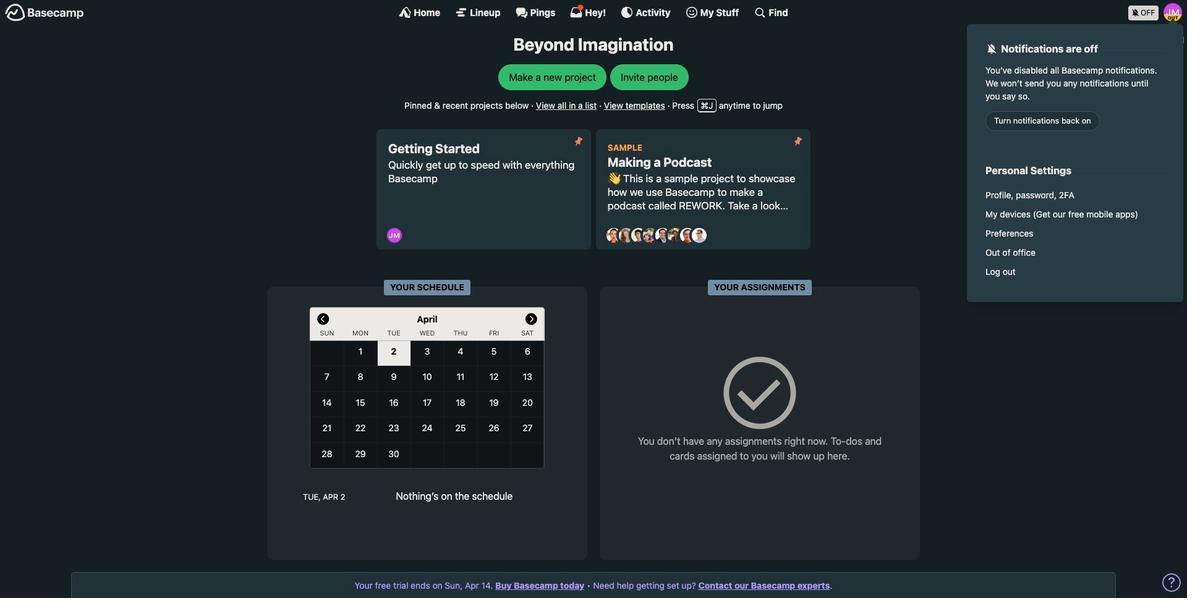 Task type: vqa. For each thing, say whether or not it's contained in the screenshot.
my stuff POPUP BUTTON
no



Task type: locate. For each thing, give the bounding box(es) containing it.
keyboard shortcut: ⌘ + / image
[[754, 6, 766, 19]]

steve marsh image
[[680, 228, 695, 243]]

jennifer young image
[[643, 228, 658, 243]]

jer mill image
[[1164, 3, 1182, 22], [387, 228, 402, 243]]

josh fiske image
[[655, 228, 670, 243]]

0 vertical spatial jer mill image
[[1164, 3, 1182, 22]]

cheryl walters image
[[619, 228, 634, 243]]

1 vertical spatial jer mill image
[[387, 228, 402, 243]]

switch accounts image
[[5, 3, 84, 22]]

0 horizontal spatial jer mill image
[[387, 228, 402, 243]]

1 horizontal spatial jer mill image
[[1164, 3, 1182, 22]]

jared davis image
[[631, 228, 646, 243]]



Task type: describe. For each thing, give the bounding box(es) containing it.
main element
[[0, 0, 1187, 302]]

victor cooper image
[[692, 228, 707, 243]]

jer mill image inside main element
[[1164, 3, 1182, 22]]

nicole katz image
[[668, 228, 682, 243]]

annie bryan image
[[607, 228, 621, 243]]



